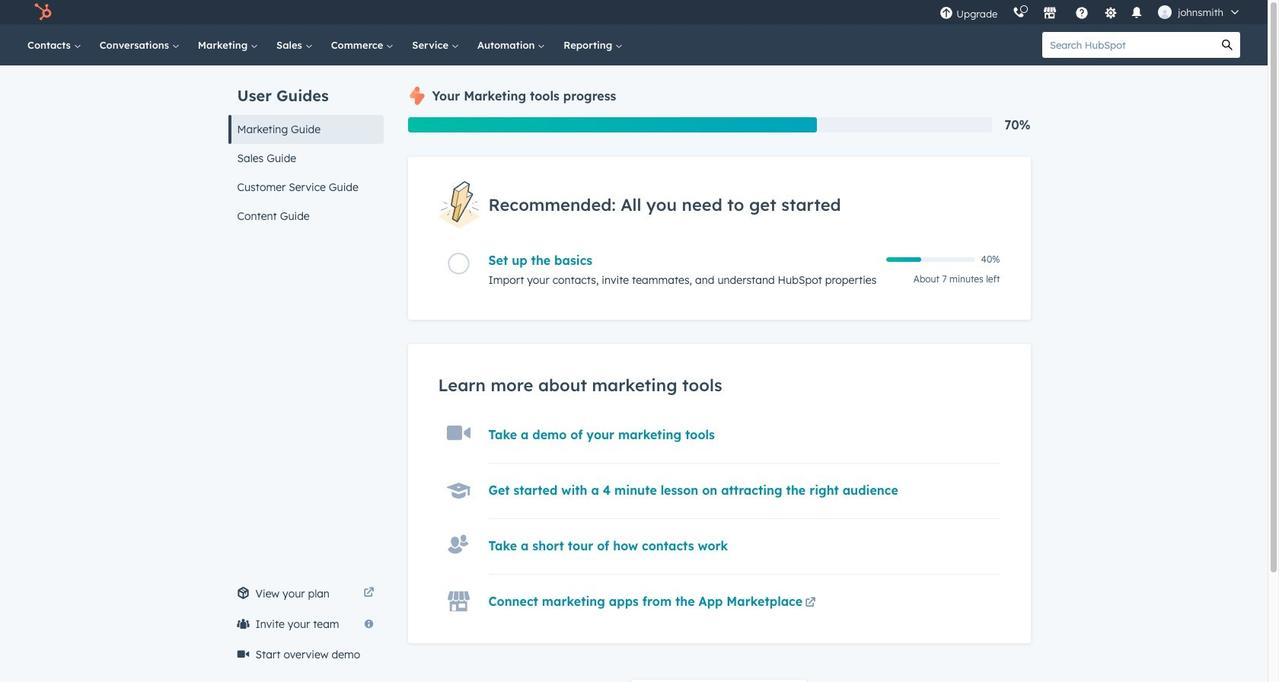 Task type: vqa. For each thing, say whether or not it's contained in the screenshot.
to
no



Task type: locate. For each thing, give the bounding box(es) containing it.
user guides element
[[228, 65, 383, 231]]

[object object] complete progress bar
[[886, 258, 922, 262]]

menu
[[932, 0, 1250, 24]]

progress bar
[[408, 117, 817, 133]]

link opens in a new window image
[[364, 588, 374, 599], [805, 595, 816, 613], [805, 598, 816, 609]]



Task type: describe. For each thing, give the bounding box(es) containing it.
john smith image
[[1159, 5, 1172, 19]]

link opens in a new window image
[[364, 585, 374, 603]]

marketplaces image
[[1044, 7, 1057, 21]]

Search HubSpot search field
[[1043, 32, 1215, 58]]



